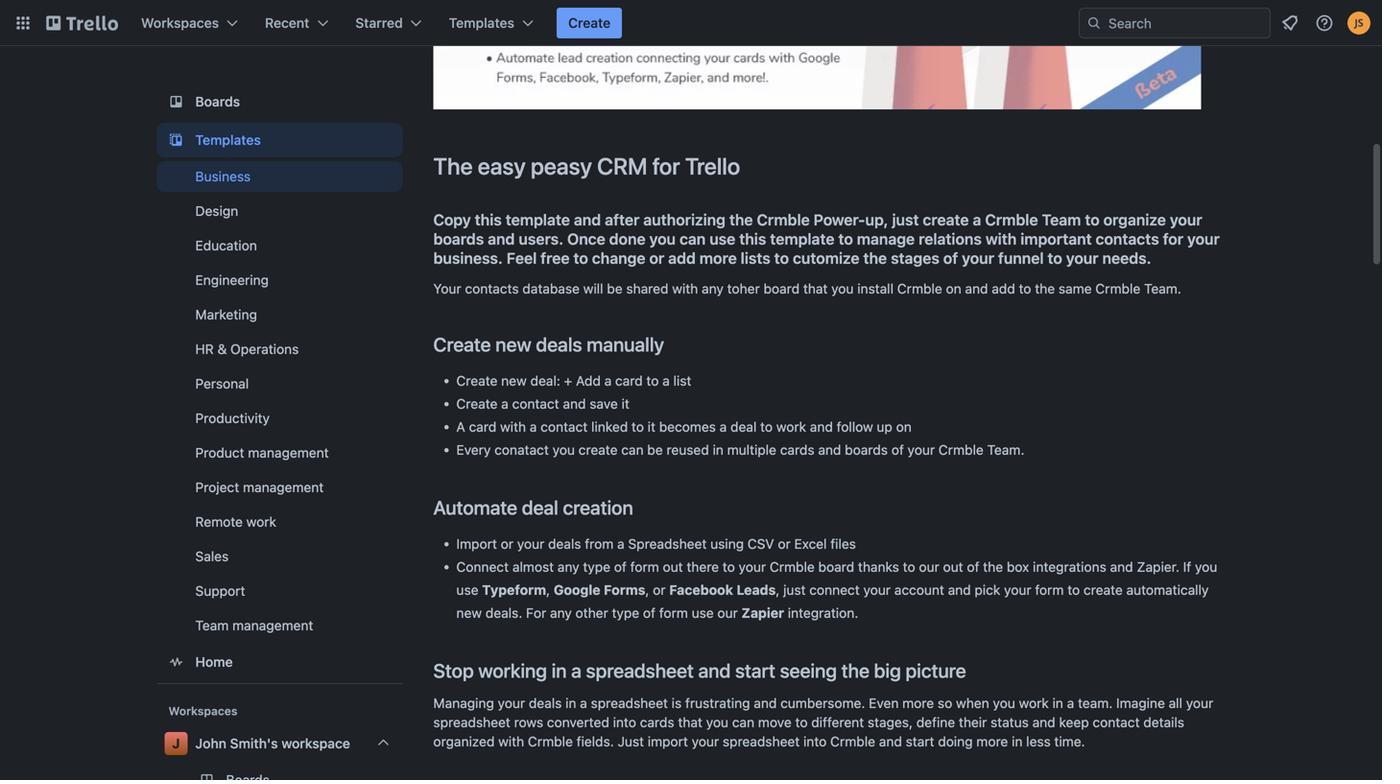 Task type: locate. For each thing, give the bounding box(es) containing it.
1 vertical spatial be
[[648, 442, 663, 458]]

any
[[702, 281, 724, 297], [558, 559, 580, 575], [550, 605, 572, 621]]

just inside , just connect your account and pick your form to create automatically new deals. for any other type of form use our
[[784, 582, 806, 598]]

needs.
[[1103, 249, 1152, 267]]

your inside create new deal: + add a card to a list create a contact and save it a card with a contact linked to it becomes a deal to work and follow up on every conatact you create can be reused in multiple cards and boards of your crmble team.
[[908, 442, 935, 458]]

frustrating
[[686, 696, 750, 712]]

new
[[496, 333, 532, 356], [501, 373, 527, 389], [457, 605, 482, 621]]

of up pick
[[967, 559, 980, 575]]

create up relations
[[923, 211, 969, 229]]

0 vertical spatial team.
[[1145, 281, 1182, 297]]

1 horizontal spatial out
[[943, 559, 964, 575]]

0 vertical spatial form
[[631, 559, 659, 575]]

1 vertical spatial deal
[[522, 496, 559, 519]]

business
[[195, 169, 251, 184]]

deals up rows
[[529, 696, 562, 712]]

that down cutomize
[[804, 281, 828, 297]]

2 horizontal spatial can
[[732, 715, 755, 731]]

trello
[[685, 153, 741, 180]]

integrations
[[1033, 559, 1107, 575]]

2 vertical spatial any
[[550, 605, 572, 621]]

0 vertical spatial templates
[[449, 15, 515, 31]]

any left toher on the right top of page
[[702, 281, 724, 297]]

out down spreadsheet
[[663, 559, 683, 575]]

in down status
[[1012, 734, 1023, 750]]

team.
[[1145, 281, 1182, 297], [988, 442, 1025, 458]]

with up conatact
[[500, 419, 526, 435]]

the
[[730, 211, 753, 229], [864, 249, 887, 267], [1035, 281, 1055, 297], [983, 559, 1004, 575], [842, 660, 870, 682]]

1 vertical spatial type
[[612, 605, 640, 621]]

2 horizontal spatial work
[[1019, 696, 1049, 712]]

a
[[973, 211, 982, 229], [605, 373, 612, 389], [663, 373, 670, 389], [501, 396, 509, 412], [530, 419, 537, 435], [720, 419, 727, 435], [618, 536, 625, 552], [572, 660, 582, 682], [580, 696, 587, 712], [1067, 696, 1075, 712]]

back to home image
[[46, 8, 118, 38]]

0 horizontal spatial create
[[579, 442, 618, 458]]

cards
[[780, 442, 815, 458], [640, 715, 675, 731]]

spreadsheet
[[586, 660, 694, 682], [591, 696, 668, 712], [434, 715, 511, 731], [723, 734, 800, 750]]

you right conatact
[[553, 442, 575, 458]]

into up just
[[613, 715, 637, 731]]

big
[[874, 660, 901, 682]]

on down relations
[[946, 281, 962, 297]]

card up save
[[616, 373, 643, 389]]

deal up multiple
[[731, 419, 757, 435]]

boards
[[195, 94, 240, 109]]

copy
[[434, 211, 471, 229]]

just
[[893, 211, 919, 229], [784, 582, 806, 598]]

2 vertical spatial management
[[232, 618, 313, 634]]

Search field
[[1102, 9, 1270, 37]]

1 vertical spatial can
[[622, 442, 644, 458]]

0 vertical spatial our
[[919, 559, 940, 575]]

management
[[248, 445, 329, 461], [243, 480, 324, 495], [232, 618, 313, 634]]

workspaces up board image
[[141, 15, 219, 31]]

you right if
[[1196, 559, 1218, 575]]

cards up import
[[640, 715, 675, 731]]

account
[[895, 582, 945, 598]]

home image
[[165, 651, 188, 674]]

2 vertical spatial deals
[[529, 696, 562, 712]]

john smith (johnsmith38824343) image
[[1348, 12, 1371, 35]]

from
[[585, 536, 614, 552]]

multiple
[[728, 442, 777, 458]]

0 horizontal spatial boards
[[434, 230, 484, 248]]

deals left from
[[548, 536, 581, 552]]

in right working
[[552, 660, 567, 682]]

0 horizontal spatial deal
[[522, 496, 559, 519]]

1 horizontal spatial type
[[612, 605, 640, 621]]

0 vertical spatial boards
[[434, 230, 484, 248]]

template up cutomize
[[770, 230, 835, 248]]

type down the forms
[[612, 605, 640, 621]]

new up deal:
[[496, 333, 532, 356]]

2 vertical spatial can
[[732, 715, 755, 731]]

automatically
[[1127, 582, 1209, 598]]

, up 'for'
[[546, 582, 550, 598]]

and left follow
[[810, 419, 833, 435]]

or right csv
[[778, 536, 791, 552]]

0 vertical spatial deal
[[731, 419, 757, 435]]

or up the shared
[[650, 249, 665, 267]]

1 vertical spatial cards
[[640, 715, 675, 731]]

and
[[574, 211, 601, 229], [488, 230, 515, 248], [965, 281, 989, 297], [563, 396, 586, 412], [810, 419, 833, 435], [818, 442, 842, 458], [1111, 559, 1134, 575], [948, 582, 971, 598], [699, 660, 731, 682], [754, 696, 777, 712], [1033, 715, 1056, 731], [879, 734, 902, 750]]

add inside copy this template and after authorizing the crmble power-up, just create a crmble team to organize your boards and users. once done you can use this template to manage relations with important contacts for your business. feel free to change or add more lists to cutomize the stages of your funnel to your needs.
[[669, 249, 696, 267]]

contacts down business.
[[465, 281, 519, 297]]

management down productivity link at left bottom
[[248, 445, 329, 461]]

add down authorizing
[[669, 249, 696, 267]]

with up funnel
[[986, 230, 1017, 248]]

contacts inside copy this template and after authorizing the crmble power-up, just create a crmble team to organize your boards and users. once done you can use this template to manage relations with important contacts for your business. feel free to change or add more lists to cutomize the stages of your funnel to your needs.
[[1096, 230, 1160, 248]]

deals inside managing your deals in a spreadsheet is frustrating and cumbersome. even more so when you work in a team. imagine all your spreadsheet rows converted into cards that you can move to different stages, define their status and keep contact details organized with crmble fields. just import your spreadsheet into crmble and start doing more in less time.
[[529, 696, 562, 712]]

can down linked
[[622, 442, 644, 458]]

boards
[[434, 230, 484, 248], [845, 442, 888, 458]]

new for deal:
[[501, 373, 527, 389]]

the up pick
[[983, 559, 1004, 575]]

board
[[764, 281, 800, 297], [819, 559, 855, 575]]

import
[[457, 536, 497, 552]]

use down facebook
[[692, 605, 714, 621]]

search image
[[1087, 15, 1102, 31]]

personal
[[195, 376, 249, 392]]

to inside managing your deals in a spreadsheet is frustrating and cumbersome. even more so when you work in a team. imagine all your spreadsheet rows converted into cards that you can move to different stages, define their status and keep contact details organized with crmble fields. just import your spreadsheet into crmble and start doing more in less time.
[[796, 715, 808, 731]]

1 vertical spatial new
[[501, 373, 527, 389]]

our up account
[[919, 559, 940, 575]]

0 horizontal spatial out
[[663, 559, 683, 575]]

new inside create new deal: + add a card to a list create a contact and save it a card with a contact linked to it becomes a deal to work and follow up on every conatact you create can be reused in multiple cards and boards of your crmble team.
[[501, 373, 527, 389]]

0 horizontal spatial card
[[469, 419, 497, 435]]

0 horizontal spatial board
[[764, 281, 800, 297]]

1 vertical spatial workspaces
[[169, 705, 238, 718]]

it left becomes
[[648, 419, 656, 435]]

of down relations
[[944, 249, 958, 267]]

time.
[[1055, 734, 1086, 750]]

2 vertical spatial contact
[[1093, 715, 1140, 731]]

0 vertical spatial type
[[583, 559, 611, 575]]

create button
[[557, 8, 622, 38]]

this right copy
[[475, 211, 502, 229]]

and left pick
[[948, 582, 971, 598]]

our down facebook
[[718, 605, 738, 621]]

more up define
[[903, 696, 934, 712]]

design link
[[157, 196, 403, 227]]

marketing link
[[157, 300, 403, 330]]

create new deal: + add a card to a list create a contact and save it a card with a contact linked to it becomes a deal to work and follow up on every conatact you create can be reused in multiple cards and boards of your crmble team.
[[457, 373, 1025, 458]]

0 horizontal spatial be
[[607, 281, 623, 297]]

2 out from the left
[[943, 559, 964, 575]]

1 horizontal spatial can
[[680, 230, 706, 248]]

, just connect your account and pick your form to create automatically new deals. for any other type of form use our
[[457, 582, 1209, 621]]

home
[[195, 654, 233, 670]]

0 vertical spatial use
[[710, 230, 736, 248]]

team down support
[[195, 618, 229, 634]]

+
[[564, 373, 573, 389]]

0 horizontal spatial it
[[622, 396, 630, 412]]

template
[[506, 211, 570, 229], [770, 230, 835, 248]]

1 vertical spatial on
[[897, 419, 912, 435]]

create down linked
[[579, 442, 618, 458]]

toher
[[728, 281, 760, 297]]

for right crm
[[653, 153, 680, 180]]

use inside , just connect your account and pick your form to create automatically new deals. for any other type of form use our
[[692, 605, 714, 621]]

form down facebook
[[659, 605, 688, 621]]

1 horizontal spatial our
[[919, 559, 940, 575]]

more
[[700, 249, 737, 267], [903, 696, 934, 712], [977, 734, 1009, 750]]

use down authorizing
[[710, 230, 736, 248]]

1 vertical spatial create
[[579, 442, 618, 458]]

0 vertical spatial work
[[777, 419, 807, 435]]

be right the will
[[607, 281, 623, 297]]

0 vertical spatial be
[[607, 281, 623, 297]]

there
[[687, 559, 719, 575]]

you inside create new deal: + add a card to a list create a contact and save it a card with a contact linked to it becomes a deal to work and follow up on every conatact you create can be reused in multiple cards and boards of your crmble team.
[[553, 442, 575, 458]]

conatact
[[495, 442, 549, 458]]

0 horizontal spatial on
[[897, 419, 912, 435]]

boards inside copy this template and after authorizing the crmble power-up, just create a crmble team to organize your boards and users. once done you can use this template to manage relations with important contacts for your business. feel free to change or add more lists to cutomize the stages of your funnel to your needs.
[[434, 230, 484, 248]]

0 vertical spatial that
[[804, 281, 828, 297]]

create inside copy this template and after authorizing the crmble power-up, just create a crmble team to organize your boards and users. once done you can use this template to manage relations with important contacts for your business. feel free to change or add more lists to cutomize the stages of your funnel to your needs.
[[923, 211, 969, 229]]

reused
[[667, 442, 709, 458]]

0 horizontal spatial just
[[784, 582, 806, 598]]

can down authorizing
[[680, 230, 706, 248]]

define
[[917, 715, 956, 731]]

1 vertical spatial that
[[678, 715, 703, 731]]

1 vertical spatial board
[[819, 559, 855, 575]]

create for create new deal: + add a card to a list create a contact and save it a card with a contact linked to it becomes a deal to work and follow up on every conatact you create can be reused in multiple cards and boards of your crmble team.
[[457, 373, 498, 389]]

management down support link
[[232, 618, 313, 634]]

integration.
[[788, 605, 859, 621]]

it right save
[[622, 396, 630, 412]]

this up "lists"
[[740, 230, 767, 248]]

type down from
[[583, 559, 611, 575]]

create for create
[[568, 15, 611, 31]]

is
[[672, 696, 682, 712]]

0 horizontal spatial templates
[[195, 132, 261, 148]]

your contacts database will be shared with any toher board that you install crmble on and add to the same crmble team.
[[434, 281, 1182, 297]]

workspaces up john at bottom
[[169, 705, 238, 718]]

linked
[[592, 419, 628, 435]]

managing
[[434, 696, 494, 712]]

a
[[457, 419, 466, 435]]

done
[[609, 230, 646, 248]]

0 horizontal spatial add
[[669, 249, 696, 267]]

new inside , just connect your account and pick your form to create automatically new deals. for any other type of form use our
[[457, 605, 482, 621]]

just
[[618, 734, 644, 750]]

work up multiple
[[777, 419, 807, 435]]

1 horizontal spatial start
[[906, 734, 935, 750]]

templates inside templates link
[[195, 132, 261, 148]]

install
[[858, 281, 894, 297]]

0 vertical spatial on
[[946, 281, 962, 297]]

team up the important
[[1042, 211, 1082, 229]]

0 horizontal spatial type
[[583, 559, 611, 575]]

0 horizontal spatial team.
[[988, 442, 1025, 458]]

1 horizontal spatial create
[[923, 211, 969, 229]]

template board image
[[165, 129, 188, 152]]

and down follow
[[818, 442, 842, 458]]

forms
[[604, 582, 646, 598]]

with right the shared
[[672, 281, 698, 297]]

1 horizontal spatial team.
[[1145, 281, 1182, 297]]

you down frustrating
[[706, 715, 729, 731]]

and down "+"
[[563, 396, 586, 412]]

start down define
[[906, 734, 935, 750]]

1 horizontal spatial ,
[[646, 582, 650, 598]]

deal
[[731, 419, 757, 435], [522, 496, 559, 519]]

1 vertical spatial templates
[[195, 132, 261, 148]]

workspaces inside popup button
[[141, 15, 219, 31]]

out up account
[[943, 559, 964, 575]]

to down once
[[574, 249, 588, 267]]

that down is
[[678, 715, 703, 731]]

workspace
[[282, 736, 350, 752]]

or inside copy this template and after authorizing the crmble power-up, just create a crmble team to organize your boards and users. once done you can use this template to manage relations with important contacts for your business. feel free to change or add more lists to cutomize the stages of your funnel to your needs.
[[650, 249, 665, 267]]

follow
[[837, 419, 874, 435]]

1 vertical spatial use
[[457, 582, 479, 598]]

to
[[1085, 211, 1100, 229], [839, 230, 853, 248], [574, 249, 588, 267], [775, 249, 789, 267], [1048, 249, 1063, 267], [1019, 281, 1032, 297], [647, 373, 659, 389], [632, 419, 644, 435], [761, 419, 773, 435], [723, 559, 735, 575], [903, 559, 916, 575], [1068, 582, 1080, 598], [796, 715, 808, 731]]

recent
[[265, 15, 309, 31]]

our
[[919, 559, 940, 575], [718, 605, 738, 621]]

1 vertical spatial any
[[558, 559, 580, 575]]

crmble inside connect almost any type of form out there to your crmble board thanks to our out of the box integrations and zapier. if you use
[[770, 559, 815, 575]]

0 vertical spatial this
[[475, 211, 502, 229]]

1 vertical spatial team.
[[988, 442, 1025, 458]]

relations
[[919, 230, 982, 248]]

typeform , google forms , or facebook leads
[[482, 582, 776, 598]]

0 horizontal spatial can
[[622, 442, 644, 458]]

board image
[[165, 90, 188, 113]]

or right import
[[501, 536, 514, 552]]

1 vertical spatial more
[[903, 696, 934, 712]]

0 horizontal spatial work
[[247, 514, 276, 530]]

with inside managing your deals in a spreadsheet is frustrating and cumbersome. even more so when you work in a team. imagine all your spreadsheet rows converted into cards that you can move to different stages, define their status and keep contact details organized with crmble fields. just import your spreadsheet into crmble and start doing more in less time.
[[498, 734, 524, 750]]

more down status
[[977, 734, 1009, 750]]

our inside , just connect your account and pick your form to create automatically new deals. for any other type of form use our
[[718, 605, 738, 621]]

work inside create new deal: + add a card to a list create a contact and save it a card with a contact linked to it becomes a deal to work and follow up on every conatact you create can be reused in multiple cards and boards of your crmble team.
[[777, 419, 807, 435]]

3 , from the left
[[776, 582, 780, 598]]

work
[[777, 419, 807, 435], [247, 514, 276, 530], [1019, 696, 1049, 712]]

project
[[195, 480, 239, 495]]

0 horizontal spatial template
[[506, 211, 570, 229]]

in up converted
[[566, 696, 577, 712]]

create inside button
[[568, 15, 611, 31]]

j
[[172, 736, 180, 752]]

1 vertical spatial this
[[740, 230, 767, 248]]

templates up business
[[195, 132, 261, 148]]

contact left linked
[[541, 419, 588, 435]]

1 horizontal spatial for
[[1163, 230, 1184, 248]]

0 horizontal spatial our
[[718, 605, 738, 621]]

converted
[[547, 715, 610, 731]]

1 horizontal spatial this
[[740, 230, 767, 248]]

2 vertical spatial new
[[457, 605, 482, 621]]

0 vertical spatial board
[[764, 281, 800, 297]]

1 horizontal spatial into
[[804, 734, 827, 750]]

once
[[568, 230, 606, 248]]

0 vertical spatial team
[[1042, 211, 1082, 229]]

crmble inside create new deal: + add a card to a list create a contact and save it a card with a contact linked to it becomes a deal to work and follow up on every conatact you create can be reused in multiple cards and boards of your crmble team.
[[939, 442, 984, 458]]

work up status
[[1019, 696, 1049, 712]]

form down "integrations"
[[1035, 582, 1064, 598]]

your inside connect almost any type of form out there to your crmble board thanks to our out of the box integrations and zapier. if you use
[[739, 559, 766, 575]]

productivity
[[195, 410, 270, 426]]

0 vertical spatial new
[[496, 333, 532, 356]]

team
[[1042, 211, 1082, 229], [195, 618, 229, 634]]

1 vertical spatial card
[[469, 419, 497, 435]]

and inside connect almost any type of form out there to your crmble board thanks to our out of the box integrations and zapier. if you use
[[1111, 559, 1134, 575]]

2 horizontal spatial more
[[977, 734, 1009, 750]]

1 horizontal spatial board
[[819, 559, 855, 575]]

csv
[[748, 536, 775, 552]]

files
[[831, 536, 856, 552]]

workspaces button
[[130, 8, 250, 38]]

contacts
[[1096, 230, 1160, 248], [465, 281, 519, 297]]

more left "lists"
[[700, 249, 737, 267]]

management down product management link
[[243, 480, 324, 495]]

crmble
[[757, 211, 810, 229], [986, 211, 1039, 229], [898, 281, 943, 297], [1096, 281, 1141, 297], [939, 442, 984, 458], [770, 559, 815, 575], [528, 734, 573, 750], [831, 734, 876, 750]]

deals for in
[[529, 696, 562, 712]]

for
[[526, 605, 547, 621]]

2 vertical spatial form
[[659, 605, 688, 621]]

board right toher on the right top of page
[[764, 281, 800, 297]]

in inside create new deal: + add a card to a list create a contact and save it a card with a contact linked to it becomes a deal to work and follow up on every conatact you create can be reused in multiple cards and boards of your crmble team.
[[713, 442, 724, 458]]

1 horizontal spatial that
[[804, 281, 828, 297]]

templates right starred popup button
[[449, 15, 515, 31]]

2 vertical spatial work
[[1019, 696, 1049, 712]]

board inside connect almost any type of form out there to your crmble board thanks to our out of the box integrations and zapier. if you use
[[819, 559, 855, 575]]

0 vertical spatial into
[[613, 715, 637, 731]]

just up zapier integration.
[[784, 582, 806, 598]]

every
[[457, 442, 491, 458]]

0 horizontal spatial this
[[475, 211, 502, 229]]

connect
[[457, 559, 509, 575]]

into
[[613, 715, 637, 731], [804, 734, 827, 750]]

1 horizontal spatial be
[[648, 442, 663, 458]]

list
[[674, 373, 692, 389]]

rows
[[514, 715, 544, 731]]

1 horizontal spatial contacts
[[1096, 230, 1160, 248]]

remote
[[195, 514, 243, 530]]

1 horizontal spatial add
[[992, 281, 1016, 297]]

1 vertical spatial team
[[195, 618, 229, 634]]

2 vertical spatial create
[[1084, 582, 1123, 598]]

1 horizontal spatial cards
[[780, 442, 815, 458]]

card right a
[[469, 419, 497, 435]]

of
[[944, 249, 958, 267], [892, 442, 904, 458], [614, 559, 627, 575], [967, 559, 980, 575], [643, 605, 656, 621]]

0 vertical spatial contacts
[[1096, 230, 1160, 248]]

2 vertical spatial use
[[692, 605, 714, 621]]

more inside copy this template and after authorizing the crmble power-up, just create a crmble team to organize your boards and users. once done you can use this template to manage relations with important contacts for your business. feel free to change or add more lists to cutomize the stages of your funnel to your needs.
[[700, 249, 737, 267]]

you up status
[[993, 696, 1016, 712]]

boards inside create new deal: + add a card to a list create a contact and save it a card with a contact linked to it becomes a deal to work and follow up on every conatact you create can be reused in multiple cards and boards of your crmble team.
[[845, 442, 888, 458]]

, down 'import or your deals from a spreadsheet using csv or excel files' on the bottom of page
[[646, 582, 650, 598]]

0 horizontal spatial into
[[613, 715, 637, 731]]

0 horizontal spatial that
[[678, 715, 703, 731]]

on inside create new deal: + add a card to a list create a contact and save it a card with a contact linked to it becomes a deal to work and follow up on every conatact you create can be reused in multiple cards and boards of your crmble team.
[[897, 419, 912, 435]]

design
[[195, 203, 238, 219]]

of down the up
[[892, 442, 904, 458]]

of down the typeform , google forms , or facebook leads
[[643, 605, 656, 621]]

to right move
[[796, 715, 808, 731]]

0 vertical spatial card
[[616, 373, 643, 389]]

fields.
[[577, 734, 614, 750]]

board up connect
[[819, 559, 855, 575]]

organize
[[1104, 211, 1167, 229]]

boards down copy
[[434, 230, 484, 248]]

any right 'for'
[[550, 605, 572, 621]]

connect
[[810, 582, 860, 598]]



Task type: describe. For each thing, give the bounding box(es) containing it.
when
[[956, 696, 990, 712]]

connect almost any type of form out there to your crmble board thanks to our out of the box integrations and zapier. if you use
[[457, 559, 1218, 598]]

spreadsheet
[[628, 536, 707, 552]]

0 vertical spatial contact
[[512, 396, 560, 412]]

typeform
[[482, 582, 546, 598]]

recent button
[[254, 8, 340, 38]]

stages,
[[868, 715, 913, 731]]

primary element
[[0, 0, 1383, 46]]

1 horizontal spatial on
[[946, 281, 962, 297]]

picture
[[906, 660, 967, 682]]

to down power-
[[839, 230, 853, 248]]

work inside managing your deals in a spreadsheet is frustrating and cumbersome. even more so when you work in a team. imagine all your spreadsheet rows converted into cards that you can move to different stages, define their status and keep contact details organized with crmble fields. just import your spreadsheet into crmble and start doing more in less time.
[[1019, 696, 1049, 712]]

easy
[[478, 153, 526, 180]]

google
[[554, 582, 601, 598]]

deals for manually
[[536, 333, 582, 356]]

so
[[938, 696, 953, 712]]

use inside copy this template and after authorizing the crmble power-up, just create a crmble team to organize your boards and users. once done you can use this template to manage relations with important contacts for your business. feel free to change or add more lists to cutomize the stages of your funnel to your needs.
[[710, 230, 736, 248]]

status
[[991, 715, 1029, 731]]

form inside connect almost any type of form out there to your crmble board thanks to our out of the box integrations and zapier. if you use
[[631, 559, 659, 575]]

zapier integration.
[[742, 605, 859, 621]]

product
[[195, 445, 244, 461]]

and up feel at the left of the page
[[488, 230, 515, 248]]

and up frustrating
[[699, 660, 731, 682]]

2 , from the left
[[646, 582, 650, 598]]

seeing
[[780, 660, 837, 682]]

with inside copy this template and after authorizing the crmble power-up, just create a crmble team to organize your boards and users. once done you can use this template to manage relations with important contacts for your business. feel free to change or add more lists to cutomize the stages of your funnel to your needs.
[[986, 230, 1017, 248]]

create for create new deals manually
[[434, 333, 491, 356]]

database
[[523, 281, 580, 297]]

team. inside create new deal: + add a card to a list create a contact and save it a card with a contact linked to it becomes a deal to work and follow up on every conatact you create can be reused in multiple cards and boards of your crmble team.
[[988, 442, 1025, 458]]

1 horizontal spatial it
[[648, 419, 656, 435]]

managing your deals in a spreadsheet is frustrating and cumbersome. even more so when you work in a team. imagine all your spreadsheet rows converted into cards that you can move to different stages, define their status and keep contact details organized with crmble fields. just import your spreadsheet into crmble and start doing more in less time.
[[434, 696, 1214, 750]]

&
[[218, 341, 227, 357]]

our inside connect almost any type of form out there to your crmble board thanks to our out of the box integrations and zapier. if you use
[[919, 559, 940, 575]]

their
[[959, 715, 987, 731]]

pick
[[975, 582, 1001, 598]]

after
[[605, 211, 640, 229]]

the up "lists"
[[730, 211, 753, 229]]

cards inside create new deal: + add a card to a list create a contact and save it a card with a contact linked to it becomes a deal to work and follow up on every conatact you create can be reused in multiple cards and boards of your crmble team.
[[780, 442, 815, 458]]

to up the important
[[1085, 211, 1100, 229]]

details
[[1144, 715, 1185, 731]]

marketing
[[195, 307, 257, 323]]

working
[[479, 660, 547, 682]]

starred
[[356, 15, 403, 31]]

type inside , just connect your account and pick your form to create automatically new deals. for any other type of form use our
[[612, 605, 640, 621]]

engineering
[[195, 272, 269, 288]]

business.
[[434, 249, 503, 267]]

open information menu image
[[1315, 13, 1335, 33]]

product management link
[[157, 438, 403, 469]]

business link
[[157, 161, 403, 192]]

deals.
[[486, 605, 523, 621]]

personal link
[[157, 369, 403, 399]]

0 vertical spatial any
[[702, 281, 724, 297]]

stop working in a spreadsheet and start seeing the big picture
[[434, 660, 967, 682]]

any inside connect almost any type of form out there to your crmble board thanks to our out of the box integrations and zapier. if you use
[[558, 559, 580, 575]]

1 out from the left
[[663, 559, 683, 575]]

of inside create new deal: + add a card to a list create a contact and save it a card with a contact linked to it becomes a deal to work and follow up on every conatact you create can be reused in multiple cards and boards of your crmble team.
[[892, 442, 904, 458]]

john
[[195, 736, 227, 752]]

spreadsheet up organized
[[434, 715, 511, 731]]

0 vertical spatial it
[[622, 396, 630, 412]]

0 vertical spatial start
[[736, 660, 776, 682]]

creation
[[563, 496, 634, 519]]

the left the same at the top of the page
[[1035, 281, 1055, 297]]

engineering link
[[157, 265, 403, 296]]

you inside copy this template and after authorizing the crmble power-up, just create a crmble team to organize your boards and users. once done you can use this template to manage relations with important contacts for your business. feel free to change or add more lists to cutomize the stages of your funnel to your needs.
[[650, 230, 676, 248]]

project management
[[195, 480, 324, 495]]

less
[[1027, 734, 1051, 750]]

create new deals manually
[[434, 333, 665, 356]]

users.
[[519, 230, 564, 248]]

thanks
[[858, 559, 900, 575]]

john smith's workspace
[[195, 736, 350, 752]]

to inside , just connect your account and pick your form to create automatically new deals. for any other type of form use our
[[1068, 582, 1080, 598]]

management for product management
[[248, 445, 329, 461]]

the inside connect almost any type of form out there to your crmble board thanks to our out of the box integrations and zapier. if you use
[[983, 559, 1004, 575]]

all
[[1169, 696, 1183, 712]]

with inside create new deal: + add a card to a list create a contact and save it a card with a contact linked to it becomes a deal to work and follow up on every conatact you create can be reused in multiple cards and boards of your crmble team.
[[500, 419, 526, 435]]

to down the important
[[1048, 249, 1063, 267]]

and down stages, in the right bottom of the page
[[879, 734, 902, 750]]

create inside create new deal: + add a card to a list create a contact and save it a card with a contact linked to it becomes a deal to work and follow up on every conatact you create can be reused in multiple cards and boards of your crmble team.
[[579, 442, 618, 458]]

using
[[711, 536, 744, 552]]

even
[[869, 696, 899, 712]]

important
[[1021, 230, 1092, 248]]

to down funnel
[[1019, 281, 1032, 297]]

organized
[[434, 734, 495, 750]]

templates link
[[157, 123, 403, 157]]

0 notifications image
[[1279, 12, 1302, 35]]

team management link
[[157, 611, 403, 641]]

sales
[[195, 549, 229, 565]]

spreadsheet up just
[[591, 696, 668, 712]]

1 vertical spatial form
[[1035, 582, 1064, 598]]

and up once
[[574, 211, 601, 229]]

import
[[648, 734, 688, 750]]

and down relations
[[965, 281, 989, 297]]

support link
[[157, 576, 403, 607]]

productivity link
[[157, 403, 403, 434]]

deal:
[[531, 373, 561, 389]]

import or your deals from a spreadsheet using csv or excel files
[[457, 536, 856, 552]]

for inside copy this template and after authorizing the crmble power-up, just create a crmble team to organize your boards and users. once done you can use this template to manage relations with important contacts for your business. feel free to change or add more lists to cutomize the stages of your funnel to your needs.
[[1163, 230, 1184, 248]]

to right linked
[[632, 419, 644, 435]]

to down "using"
[[723, 559, 735, 575]]

contact inside managing your deals in a spreadsheet is frustrating and cumbersome. even more so when you work in a team. imagine all your spreadsheet rows converted into cards that you can move to different stages, define their status and keep contact details organized with crmble fields. just import your spreadsheet into crmble and start doing more in less time.
[[1093, 715, 1140, 731]]

and up less
[[1033, 715, 1056, 731]]

team.
[[1078, 696, 1113, 712]]

of inside , just connect your account and pick your form to create automatically new deals. for any other type of form use our
[[643, 605, 656, 621]]

automate deal creation
[[434, 496, 634, 519]]

you inside connect almost any type of form out there to your crmble board thanks to our out of the box integrations and zapier. if you use
[[1196, 559, 1218, 575]]

1 vertical spatial contact
[[541, 419, 588, 435]]

1 vertical spatial work
[[247, 514, 276, 530]]

or right the forms
[[653, 582, 666, 598]]

and up move
[[754, 696, 777, 712]]

zapier.
[[1137, 559, 1180, 575]]

add
[[576, 373, 601, 389]]

team inside copy this template and after authorizing the crmble power-up, just create a crmble team to organize your boards and users. once done you can use this template to manage relations with important contacts for your business. feel free to change or add more lists to cutomize the stages of your funnel to your needs.
[[1042, 211, 1082, 229]]

in up keep
[[1053, 696, 1064, 712]]

be inside create new deal: + add a card to a list create a contact and save it a card with a contact linked to it becomes a deal to work and follow up on every conatact you create can be reused in multiple cards and boards of your crmble team.
[[648, 442, 663, 458]]

2 vertical spatial more
[[977, 734, 1009, 750]]

manually
[[587, 333, 665, 356]]

0 horizontal spatial for
[[653, 153, 680, 180]]

spreadsheet up is
[[586, 660, 694, 682]]

hr & operations link
[[157, 334, 403, 365]]

just inside copy this template and after authorizing the crmble power-up, just create a crmble team to organize your boards and users. once done you can use this template to manage relations with important contacts for your business. feel free to change or add more lists to cutomize the stages of your funnel to your needs.
[[893, 211, 919, 229]]

a inside copy this template and after authorizing the crmble power-up, just create a crmble team to organize your boards and users. once done you can use this template to manage relations with important contacts for your business. feel free to change or add more lists to cutomize the stages of your funnel to your needs.
[[973, 211, 982, 229]]

if
[[1184, 559, 1192, 575]]

can inside managing your deals in a spreadsheet is frustrating and cumbersome. even more so when you work in a team. imagine all your spreadsheet rows converted into cards that you can move to different stages, define their status and keep contact details organized with crmble fields. just import your spreadsheet into crmble and start doing more in less time.
[[732, 715, 755, 731]]

create inside , just connect your account and pick your form to create automatically new deals. for any other type of form use our
[[1084, 582, 1123, 598]]

will
[[584, 281, 604, 297]]

spreadsheet down move
[[723, 734, 800, 750]]

the left "big" in the right bottom of the page
[[842, 660, 870, 682]]

to left list
[[647, 373, 659, 389]]

templates inside templates dropdown button
[[449, 15, 515, 31]]

use inside connect almost any type of form out there to your crmble board thanks to our out of the box integrations and zapier. if you use
[[457, 582, 479, 598]]

new for deals
[[496, 333, 532, 356]]

can inside create new deal: + add a card to a list create a contact and save it a card with a contact linked to it becomes a deal to work and follow up on every conatact you create can be reused in multiple cards and boards of your crmble team.
[[622, 442, 644, 458]]

you left install
[[832, 281, 854, 297]]

almost
[[513, 559, 554, 575]]

facebook
[[670, 582, 734, 598]]

1 horizontal spatial card
[[616, 373, 643, 389]]

any inside , just connect your account and pick your form to create automatically new deals. for any other type of form use our
[[550, 605, 572, 621]]

1 horizontal spatial more
[[903, 696, 934, 712]]

imagine
[[1117, 696, 1166, 712]]

leads
[[737, 582, 776, 598]]

deal inside create new deal: + add a card to a list create a contact and save it a card with a contact linked to it becomes a deal to work and follow up on every conatact you create can be reused in multiple cards and boards of your crmble team.
[[731, 419, 757, 435]]

product management
[[195, 445, 329, 461]]

type inside connect almost any type of form out there to your crmble board thanks to our out of the box integrations and zapier. if you use
[[583, 559, 611, 575]]

and inside , just connect your account and pick your form to create automatically new deals. for any other type of form use our
[[948, 582, 971, 598]]

home link
[[157, 645, 403, 680]]

management for team management
[[232, 618, 313, 634]]

, inside , just connect your account and pick your form to create automatically new deals. for any other type of form use our
[[776, 582, 780, 598]]

move
[[758, 715, 792, 731]]

1 vertical spatial deals
[[548, 536, 581, 552]]

1 vertical spatial contacts
[[465, 281, 519, 297]]

smith's
[[230, 736, 278, 752]]

remote work link
[[157, 507, 403, 538]]

hr
[[195, 341, 214, 357]]

cards inside managing your deals in a spreadsheet is frustrating and cumbersome. even more so when you work in a team. imagine all your spreadsheet rows converted into cards that you can move to different stages, define their status and keep contact details organized with crmble fields. just import your spreadsheet into crmble and start doing more in less time.
[[640, 715, 675, 731]]

1 vertical spatial into
[[804, 734, 827, 750]]

templates button
[[438, 8, 545, 38]]

to up multiple
[[761, 419, 773, 435]]

1 horizontal spatial template
[[770, 230, 835, 248]]

to up account
[[903, 559, 916, 575]]

to right "lists"
[[775, 249, 789, 267]]

the down manage
[[864, 249, 887, 267]]

1 , from the left
[[546, 582, 550, 598]]

team management
[[195, 618, 313, 634]]

of inside copy this template and after authorizing the crmble power-up, just create a crmble team to organize your boards and users. once done you can use this template to manage relations with important contacts for your business. feel free to change or add more lists to cutomize the stages of your funnel to your needs.
[[944, 249, 958, 267]]

remote work
[[195, 514, 276, 530]]

management for project management
[[243, 480, 324, 495]]

stages
[[891, 249, 940, 267]]

lists
[[741, 249, 771, 267]]

of up the forms
[[614, 559, 627, 575]]

start inside managing your deals in a spreadsheet is frustrating and cumbersome. even more so when you work in a team. imagine all your spreadsheet rows converted into cards that you can move to different stages, define their status and keep contact details organized with crmble fields. just import your spreadsheet into crmble and start doing more in less time.
[[906, 734, 935, 750]]

can inside copy this template and after authorizing the crmble power-up, just create a crmble team to organize your boards and users. once done you can use this template to manage relations with important contacts for your business. feel free to change or add more lists to cutomize the stages of your funnel to your needs.
[[680, 230, 706, 248]]

manage
[[857, 230, 915, 248]]

that inside managing your deals in a spreadsheet is frustrating and cumbersome. even more so when you work in a team. imagine all your spreadsheet rows converted into cards that you can move to different stages, define their status and keep contact details organized with crmble fields. just import your spreadsheet into crmble and start doing more in less time.
[[678, 715, 703, 731]]



Task type: vqa. For each thing, say whether or not it's contained in the screenshot.
Education
yes



